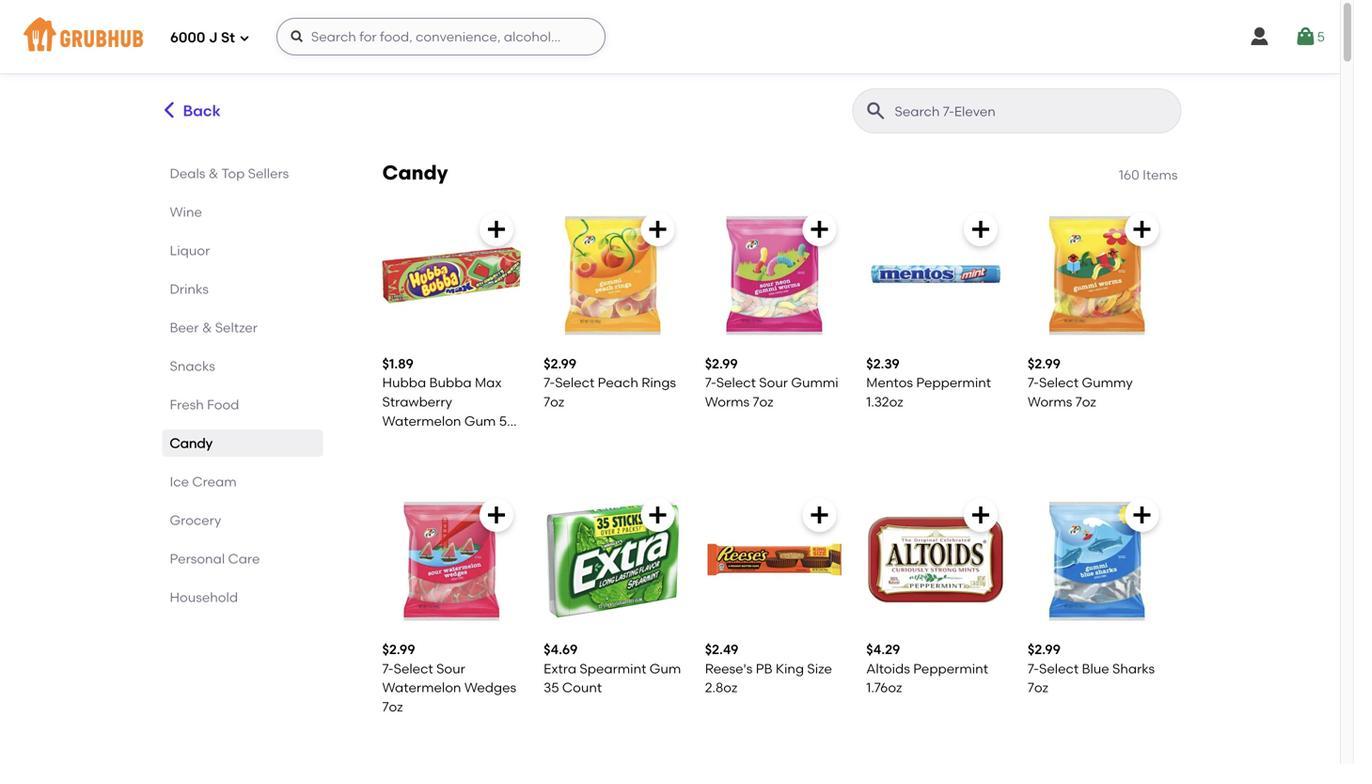 Task type: locate. For each thing, give the bounding box(es) containing it.
peppermint
[[916, 375, 991, 391], [913, 661, 988, 677]]

worms
[[705, 394, 750, 410], [1028, 394, 1072, 410]]

to
[[1169, 664, 1183, 680]]

svg image for $2.99 7-select blue sharks 7oz
[[1131, 504, 1153, 527]]

svg image
[[239, 32, 250, 44], [969, 218, 992, 241], [485, 504, 508, 527], [969, 504, 992, 527]]

0 horizontal spatial gum
[[464, 413, 496, 429]]

sour for watermelon
[[436, 661, 465, 677]]

sour
[[759, 375, 788, 391], [436, 661, 465, 677]]

peppermint inside $4.29 altoids peppermint 1.76oz
[[913, 661, 988, 677]]

$2.39
[[866, 356, 900, 372]]

7- inside $2.99 7-select sour gummi worms 7oz
[[705, 375, 716, 391]]

king
[[776, 661, 804, 677]]

count
[[382, 432, 422, 448], [562, 680, 602, 696]]

sour left gummi
[[759, 375, 788, 391]]

magnifying glass icon image
[[865, 100, 887, 122]]

& left top
[[209, 165, 218, 181]]

max
[[475, 375, 502, 391]]

fresh food tab
[[170, 395, 315, 415]]

$2.99 inside $2.99 7-select peach rings 7oz
[[544, 356, 577, 372]]

select inside the $2.99 7-select gummy worms 7oz
[[1039, 375, 1079, 391]]

gum inside $4.69 extra spearmint gum 35 count
[[650, 661, 681, 677]]

1 horizontal spatial count
[[562, 680, 602, 696]]

candy inside candy tab
[[170, 435, 213, 451]]

1 vertical spatial count
[[562, 680, 602, 696]]

&
[[209, 165, 218, 181], [202, 320, 212, 336]]

bubba
[[429, 375, 472, 391]]

$2.99
[[544, 356, 577, 372], [705, 356, 738, 372], [1028, 356, 1061, 372], [382, 642, 415, 658], [1028, 642, 1061, 658]]

sour inside $2.99 7-select sour gummi worms 7oz
[[759, 375, 788, 391]]

$2.99 for $2.99 7-select gummy worms 7oz
[[1028, 356, 1061, 372]]

$4.29 altoids peppermint 1.76oz
[[866, 642, 988, 696]]

proceed to checkout
[[1112, 664, 1249, 680]]

candy tab
[[170, 433, 315, 453]]

0 vertical spatial sour
[[759, 375, 788, 391]]

liquor tab
[[170, 241, 315, 260]]

0 horizontal spatial worms
[[705, 394, 750, 410]]

1 horizontal spatial candy
[[382, 161, 448, 185]]

hubba bubba max strawberry watermelon gum 5 count image
[[382, 205, 521, 344]]

mentos peppermint 1.32oz image
[[866, 205, 1005, 344]]

7oz inside the $2.99 7-select gummy worms 7oz
[[1075, 394, 1096, 410]]

watermelon left wedges
[[382, 680, 461, 696]]

svg image
[[1248, 25, 1271, 48], [1294, 25, 1317, 48], [290, 29, 305, 44], [485, 218, 508, 241], [647, 218, 669, 241], [808, 218, 831, 241], [1131, 218, 1153, 241], [647, 504, 669, 527], [808, 504, 831, 527], [1131, 504, 1153, 527]]

7- inside $2.99 7-select blue sharks 7oz
[[1028, 661, 1039, 677]]

1 vertical spatial 5
[[499, 413, 507, 429]]

7-select sour watermelon wedges 7oz image
[[382, 491, 521, 630]]

household tab
[[170, 588, 315, 607]]

select for 7-select gummy worms 7oz
[[1039, 375, 1079, 391]]

0 vertical spatial 5
[[1317, 29, 1325, 45]]

2 worms from the left
[[1028, 394, 1072, 410]]

select for 7-select peach rings 7oz
[[555, 375, 595, 391]]

back button
[[158, 88, 222, 134]]

$4.69 extra spearmint gum 35 count
[[544, 642, 681, 696]]

fresh food
[[170, 397, 239, 413]]

7- inside '$2.99 7-select sour watermelon wedges 7oz'
[[382, 661, 394, 677]]

0 vertical spatial peppermint
[[916, 375, 991, 391]]

top
[[221, 165, 245, 181]]

7oz inside $2.99 7-select peach rings 7oz
[[544, 394, 564, 410]]

count down extra
[[562, 680, 602, 696]]

1 worms from the left
[[705, 394, 750, 410]]

gum down max
[[464, 413, 496, 429]]

wedges
[[464, 680, 516, 696]]

0 vertical spatial count
[[382, 432, 422, 448]]

cream
[[192, 474, 237, 490]]

peppermint inside $2.39 mentos peppermint 1.32oz
[[916, 375, 991, 391]]

1.76oz
[[866, 680, 902, 696]]

7- inside the $2.99 7-select gummy worms 7oz
[[1028, 375, 1039, 391]]

1 horizontal spatial gum
[[650, 661, 681, 677]]

personal care tab
[[170, 549, 315, 569]]

1 horizontal spatial worms
[[1028, 394, 1072, 410]]

$2.99 inside $2.99 7-select blue sharks 7oz
[[1028, 642, 1061, 658]]

1 vertical spatial candy
[[170, 435, 213, 451]]

worms inside the $2.99 7-select gummy worms 7oz
[[1028, 394, 1072, 410]]

deals & top sellers tab
[[170, 164, 315, 183]]

beer & seltzer
[[170, 320, 258, 336]]

& for seltzer
[[202, 320, 212, 336]]

candy
[[382, 161, 448, 185], [170, 435, 213, 451]]

fresh
[[170, 397, 204, 413]]

sour up wedges
[[436, 661, 465, 677]]

gum
[[464, 413, 496, 429], [650, 661, 681, 677]]

gum inside $1.89 hubba bubba max strawberry watermelon gum 5 count
[[464, 413, 496, 429]]

svg image for $1.89 hubba bubba max strawberry watermelon gum 5 count
[[485, 218, 508, 241]]

0 vertical spatial gum
[[464, 413, 496, 429]]

$2.99 7-select blue sharks 7oz
[[1028, 642, 1155, 696]]

svg image for $2.49 reese's pb king size 2.8oz
[[808, 504, 831, 527]]

sellers
[[248, 165, 289, 181]]

1 vertical spatial watermelon
[[382, 680, 461, 696]]

select
[[555, 375, 595, 391], [716, 375, 756, 391], [1039, 375, 1079, 391], [394, 661, 433, 677], [1039, 661, 1079, 677]]

1 watermelon from the top
[[382, 413, 461, 429]]

7-select blue sharks 7oz image
[[1028, 491, 1166, 630]]

7oz for $2.99 7-select peach rings 7oz
[[544, 394, 564, 410]]

1 vertical spatial gum
[[650, 661, 681, 677]]

peppermint right mentos
[[916, 375, 991, 391]]

wine tab
[[170, 202, 315, 222]]

rings
[[641, 375, 676, 391]]

0 vertical spatial &
[[209, 165, 218, 181]]

gum right 'spearmint'
[[650, 661, 681, 677]]

7oz for $2.99 7-select gummy worms 7oz
[[1075, 394, 1096, 410]]

proceed to checkout button
[[1054, 655, 1306, 689]]

7- inside $2.99 7-select peach rings 7oz
[[544, 375, 555, 391]]

0 vertical spatial watermelon
[[382, 413, 461, 429]]

select inside '$2.99 7-select sour watermelon wedges 7oz'
[[394, 661, 433, 677]]

& right beer
[[202, 320, 212, 336]]

select inside $2.99 7-select sour gummi worms 7oz
[[716, 375, 756, 391]]

watermelon down strawberry
[[382, 413, 461, 429]]

1 horizontal spatial 5
[[1317, 29, 1325, 45]]

$2.49 reese's pb king size 2.8oz
[[705, 642, 832, 696]]

7oz
[[544, 394, 564, 410], [753, 394, 773, 410], [1075, 394, 1096, 410], [1028, 680, 1048, 696], [382, 699, 403, 715]]

$2.99 inside the $2.99 7-select gummy worms 7oz
[[1028, 356, 1061, 372]]

7-
[[544, 375, 555, 391], [705, 375, 716, 391], [1028, 375, 1039, 391], [382, 661, 394, 677], [1028, 661, 1039, 677]]

$2.99 inside '$2.99 7-select sour watermelon wedges 7oz'
[[382, 642, 415, 658]]

0 horizontal spatial 5
[[499, 413, 507, 429]]

svg image for $2.99 7-select sour watermelon wedges 7oz
[[485, 504, 508, 527]]

7- for 7-select sour watermelon wedges 7oz
[[382, 661, 394, 677]]

0 horizontal spatial sour
[[436, 661, 465, 677]]

count down strawberry
[[382, 432, 422, 448]]

peppermint right altoids
[[913, 661, 988, 677]]

0 horizontal spatial candy
[[170, 435, 213, 451]]

select inside $2.99 7-select blue sharks 7oz
[[1039, 661, 1079, 677]]

7oz for $2.99 7-select blue sharks 7oz
[[1028, 680, 1048, 696]]

1 vertical spatial &
[[202, 320, 212, 336]]

7- for 7-select sour gummi worms 7oz
[[705, 375, 716, 391]]

35
[[544, 680, 559, 696]]

7-select gummy worms 7oz image
[[1028, 205, 1166, 344]]

back
[[183, 102, 221, 120]]

blue
[[1082, 661, 1109, 677]]

5
[[1317, 29, 1325, 45], [499, 413, 507, 429]]

2 watermelon from the top
[[382, 680, 461, 696]]

gummy
[[1082, 375, 1133, 391]]

select for 7-select sour gummi worms 7oz
[[716, 375, 756, 391]]

snacks tab
[[170, 356, 315, 376]]

proceed
[[1112, 664, 1166, 680]]

svg image for $2.99 7-select peach rings 7oz
[[647, 218, 669, 241]]

0 vertical spatial candy
[[382, 161, 448, 185]]

watermelon
[[382, 413, 461, 429], [382, 680, 461, 696]]

$2.99 7-select peach rings 7oz
[[544, 356, 676, 410]]

select inside $2.99 7-select peach rings 7oz
[[555, 375, 595, 391]]

$2.99 inside $2.99 7-select sour gummi worms 7oz
[[705, 356, 738, 372]]

sour inside '$2.99 7-select sour watermelon wedges 7oz'
[[436, 661, 465, 677]]

Search 7-Eleven search field
[[893, 102, 1175, 120]]

1 vertical spatial sour
[[436, 661, 465, 677]]

0 horizontal spatial count
[[382, 432, 422, 448]]

ice cream
[[170, 474, 237, 490]]

7oz inside $2.99 7-select blue sharks 7oz
[[1028, 680, 1048, 696]]

1 horizontal spatial sour
[[759, 375, 788, 391]]

count inside $1.89 hubba bubba max strawberry watermelon gum 5 count
[[382, 432, 422, 448]]

liquor
[[170, 243, 210, 259]]

svg image for $4.69 extra spearmint gum 35 count
[[647, 504, 669, 527]]

reese's
[[705, 661, 753, 677]]

caret left icon image
[[159, 100, 179, 120]]

1 vertical spatial peppermint
[[913, 661, 988, 677]]

drinks tab
[[170, 279, 315, 299]]

count inside $4.69 extra spearmint gum 35 count
[[562, 680, 602, 696]]



Task type: describe. For each thing, give the bounding box(es) containing it.
grocery tab
[[170, 511, 315, 530]]

$4.69
[[544, 642, 578, 658]]

6000
[[170, 29, 205, 46]]

svg image inside 5 button
[[1294, 25, 1317, 48]]

reese's pb king size 2.8oz image
[[705, 491, 844, 630]]

mentos
[[866, 375, 913, 391]]

extra
[[544, 661, 576, 677]]

select for 7-select sour watermelon wedges 7oz
[[394, 661, 433, 677]]

7- for 7-select blue sharks 7oz
[[1028, 661, 1039, 677]]

$2.99 7-select gummy worms 7oz
[[1028, 356, 1133, 410]]

j
[[209, 29, 218, 46]]

$2.99 7-select sour gummi worms 7oz
[[705, 356, 838, 410]]

watermelon inside $1.89 hubba bubba max strawberry watermelon gum 5 count
[[382, 413, 461, 429]]

160 items
[[1119, 167, 1178, 183]]

sour for gummi
[[759, 375, 788, 391]]

$2.99 for $2.99 7-select sour gummi worms 7oz
[[705, 356, 738, 372]]

worms inside $2.99 7-select sour gummi worms 7oz
[[705, 394, 750, 410]]

2.8oz
[[705, 680, 738, 696]]

160
[[1119, 167, 1139, 183]]

hubba
[[382, 375, 426, 391]]

strawberry
[[382, 394, 452, 410]]

7oz inside '$2.99 7-select sour watermelon wedges 7oz'
[[382, 699, 403, 715]]

deals
[[170, 165, 205, 181]]

$4.29
[[866, 642, 900, 658]]

gummi
[[791, 375, 838, 391]]

$1.89
[[382, 356, 414, 372]]

7- for 7-select gummy worms 7oz
[[1028, 375, 1039, 391]]

sharks
[[1112, 661, 1155, 677]]

$2.99 for $2.99 7-select blue sharks 7oz
[[1028, 642, 1061, 658]]

care
[[228, 551, 260, 567]]

ice
[[170, 474, 189, 490]]

peppermint for mentos peppermint 1.32oz
[[916, 375, 991, 391]]

deals & top sellers
[[170, 165, 289, 181]]

select for 7-select blue sharks 7oz
[[1039, 661, 1079, 677]]

main navigation navigation
[[0, 0, 1340, 73]]

$2.99 7-select sour watermelon wedges 7oz
[[382, 642, 516, 715]]

peach
[[598, 375, 638, 391]]

personal care
[[170, 551, 260, 567]]

drinks
[[170, 281, 209, 297]]

& for top
[[209, 165, 218, 181]]

$2.49
[[705, 642, 738, 658]]

svg image for $2.99 7-select sour gummi worms 7oz
[[808, 218, 831, 241]]

5 button
[[1294, 20, 1325, 54]]

5 inside 5 button
[[1317, 29, 1325, 45]]

items
[[1143, 167, 1178, 183]]

$2.99 for $2.99 7-select peach rings 7oz
[[544, 356, 577, 372]]

7-select sour gummi worms 7oz image
[[705, 205, 844, 344]]

7-select peach rings 7oz image
[[544, 205, 682, 344]]

1.32oz
[[866, 394, 903, 410]]

personal
[[170, 551, 225, 567]]

$2.99 for $2.99 7-select sour watermelon wedges 7oz
[[382, 642, 415, 658]]

svg image inside 'main navigation' navigation
[[239, 32, 250, 44]]

altoids peppermint 1.76oz image
[[866, 491, 1005, 630]]

svg image for $2.39 mentos peppermint 1.32oz
[[969, 218, 992, 241]]

snacks
[[170, 358, 215, 374]]

7- for 7-select peach rings 7oz
[[544, 375, 555, 391]]

beer
[[170, 320, 199, 336]]

Search for food, convenience, alcohol... search field
[[276, 18, 605, 55]]

$1.89 hubba bubba max strawberry watermelon gum 5 count
[[382, 356, 507, 448]]

pb
[[756, 661, 772, 677]]

5 inside $1.89 hubba bubba max strawberry watermelon gum 5 count
[[499, 413, 507, 429]]

$2.39 mentos peppermint 1.32oz
[[866, 356, 991, 410]]

spearmint
[[580, 661, 646, 677]]

watermelon inside '$2.99 7-select sour watermelon wedges 7oz'
[[382, 680, 461, 696]]

st
[[221, 29, 235, 46]]

seltzer
[[215, 320, 258, 336]]

household
[[170, 590, 238, 606]]

ice cream tab
[[170, 472, 315, 492]]

size
[[807, 661, 832, 677]]

extra spearmint gum 35 count image
[[544, 491, 682, 630]]

checkout
[[1186, 664, 1249, 680]]

svg image for $2.99 7-select gummy worms 7oz
[[1131, 218, 1153, 241]]

svg image for $4.29 altoids peppermint 1.76oz
[[969, 504, 992, 527]]

grocery
[[170, 512, 221, 528]]

6000 j st
[[170, 29, 235, 46]]

food
[[207, 397, 239, 413]]

peppermint for altoids peppermint 1.76oz
[[913, 661, 988, 677]]

7oz inside $2.99 7-select sour gummi worms 7oz
[[753, 394, 773, 410]]

wine
[[170, 204, 202, 220]]

beer & seltzer tab
[[170, 318, 315, 338]]

altoids
[[866, 661, 910, 677]]



Task type: vqa. For each thing, say whether or not it's contained in the screenshot.
"Candy" inside Candy tab
yes



